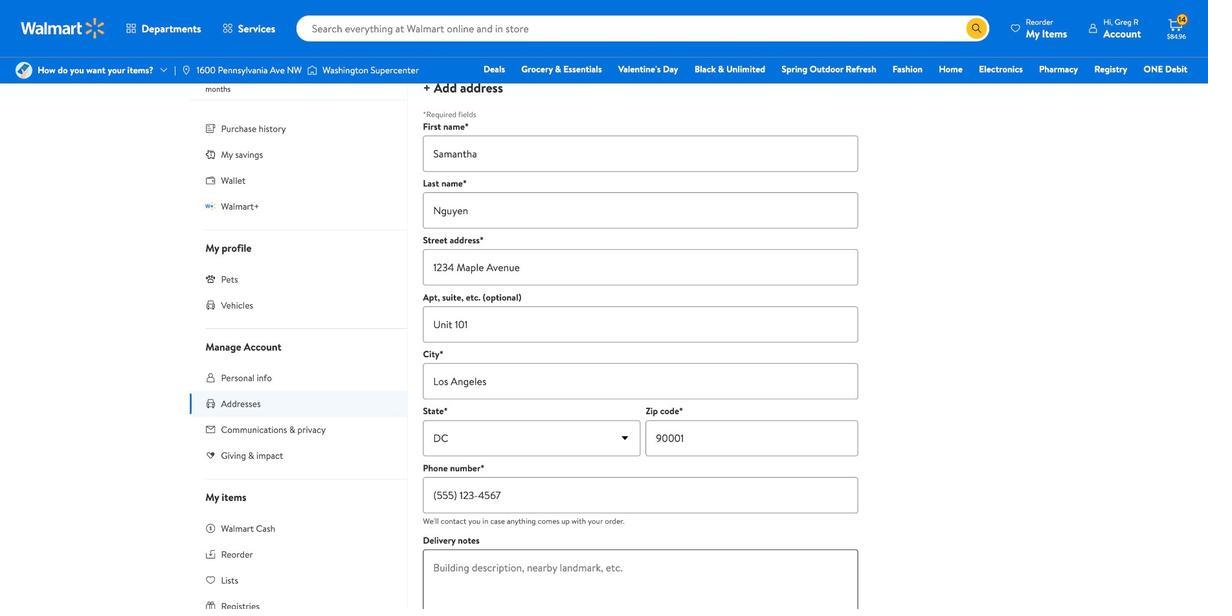 Task type: locate. For each thing, give the bounding box(es) containing it.
Walmart Site-Wide search field
[[296, 16, 990, 41]]

0 vertical spatial icon image
[[205, 149, 216, 160]]

0 horizontal spatial  image
[[16, 62, 32, 79]]

2 vertical spatial icon image
[[205, 274, 216, 285]]

None telephone field
[[423, 477, 858, 514]]

Building description, nearby landmark, etc. text field
[[423, 550, 858, 609]]

None text field
[[423, 136, 858, 172], [423, 249, 858, 286], [423, 136, 858, 172], [423, 249, 858, 286]]

icon image
[[205, 149, 216, 160], [205, 201, 216, 212], [205, 274, 216, 285]]

 image
[[307, 64, 317, 77]]

1 vertical spatial icon image
[[205, 201, 216, 212]]

None text field
[[423, 193, 858, 229], [423, 306, 858, 343], [423, 363, 858, 400], [646, 420, 858, 457], [423, 193, 858, 229], [423, 306, 858, 343], [423, 363, 858, 400], [646, 420, 858, 457]]

 image
[[16, 62, 32, 79], [181, 65, 192, 75]]



Task type: vqa. For each thing, say whether or not it's contained in the screenshot.
Walmart Site-Wide "search field"
yes



Task type: describe. For each thing, give the bounding box(es) containing it.
clear search field text image
[[951, 24, 961, 34]]

walmart image
[[21, 18, 105, 39]]

1 icon image from the top
[[205, 149, 216, 160]]

Search search field
[[296, 16, 990, 41]]

1 horizontal spatial  image
[[181, 65, 192, 75]]

2 icon image from the top
[[205, 201, 216, 212]]

search icon image
[[972, 23, 982, 34]]

3 icon image from the top
[[205, 274, 216, 285]]



